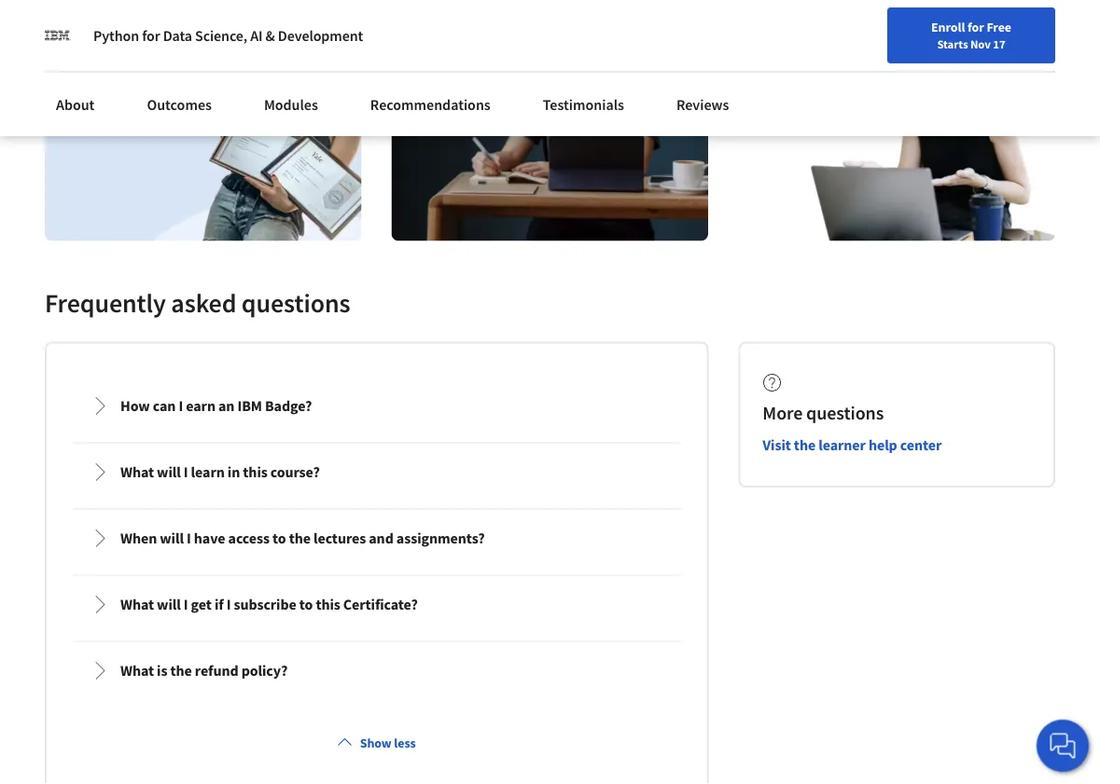 Task type: describe. For each thing, give the bounding box(es) containing it.
list containing how can i earn an ibm badge?
[[69, 374, 684, 784]]

modules link
[[253, 84, 329, 125]]

more
[[763, 402, 803, 425]]

visit
[[763, 436, 791, 455]]

data
[[163, 26, 192, 45]]

can
[[153, 398, 176, 416]]

career
[[713, 59, 749, 76]]

outcomes
[[147, 95, 212, 114]]

what is the refund policy? button
[[76, 646, 678, 698]]

i for earn
[[179, 398, 183, 416]]

in
[[228, 464, 240, 482]]

ibm image
[[45, 22, 71, 49]]

how
[[120, 398, 150, 416]]

recommendations
[[370, 95, 491, 114]]

the inside "dropdown button"
[[289, 530, 311, 549]]

0 horizontal spatial questions
[[242, 287, 351, 320]]

for for python
[[142, 26, 160, 45]]

visit the learner help center
[[763, 436, 942, 455]]

coursera image
[[9, 52, 128, 82]]

when
[[120, 530, 157, 549]]

reviews
[[677, 95, 729, 114]]

center
[[900, 436, 942, 455]]

reviews link
[[665, 84, 740, 125]]

what for what will i learn in this course?
[[120, 464, 154, 482]]

i for get
[[184, 596, 188, 615]]

have
[[194, 530, 225, 549]]

earn
[[186, 398, 216, 416]]

course?
[[270, 464, 320, 482]]

what is the refund policy?
[[120, 663, 288, 681]]

will for get
[[157, 596, 181, 615]]

show less
[[360, 735, 416, 752]]

i for have
[[187, 530, 191, 549]]

i right if
[[226, 596, 231, 615]]

about
[[56, 95, 95, 114]]

less
[[394, 735, 416, 752]]

and
[[369, 530, 394, 549]]

english button
[[759, 37, 871, 98]]

nov
[[971, 36, 991, 51]]

if
[[215, 596, 224, 615]]

outcomes link
[[136, 84, 223, 125]]

show
[[360, 735, 392, 752]]

find your new career link
[[623, 56, 759, 79]]

for for enroll
[[968, 19, 984, 35]]

1 vertical spatial opens in a new tab image
[[327, 541, 342, 556]]

0 horizontal spatial opens in a new tab image
[[110, 504, 124, 519]]

1 vertical spatial this
[[316, 596, 340, 615]]

will for have
[[160, 530, 184, 549]]

how can i earn an ibm badge?
[[120, 398, 312, 416]]

free
[[987, 19, 1012, 35]]

what will i get if i subscribe to this certificate?
[[120, 596, 418, 615]]

what will i learn in this course?
[[120, 464, 320, 482]]



Task type: locate. For each thing, give the bounding box(es) containing it.
this right "in"
[[243, 464, 268, 482]]

questions
[[242, 287, 351, 320], [806, 402, 884, 425]]

python for data science, ai & development
[[93, 26, 363, 45]]

2 vertical spatial the
[[170, 663, 192, 681]]

refund
[[195, 663, 239, 681]]

2 vertical spatial will
[[157, 596, 181, 615]]

for up the nov
[[968, 19, 984, 35]]

to inside dropdown button
[[299, 596, 313, 615]]

0 vertical spatial the
[[794, 436, 816, 455]]

None search field
[[236, 49, 395, 86]]

ai
[[250, 26, 263, 45]]

the right visit
[[794, 436, 816, 455]]

0 horizontal spatial to
[[273, 530, 286, 549]]

find
[[632, 59, 656, 76]]

1 vertical spatial what
[[120, 596, 154, 615]]

1 horizontal spatial this
[[316, 596, 340, 615]]

i right can
[[179, 398, 183, 416]]

1 horizontal spatial for
[[968, 19, 984, 35]]

an
[[218, 398, 235, 416]]

the inside dropdown button
[[170, 663, 192, 681]]

0 vertical spatial what
[[120, 464, 154, 482]]

what for what is the refund policy?
[[120, 663, 154, 681]]

assignments?
[[396, 530, 485, 549]]

1 horizontal spatial to
[[299, 596, 313, 615]]

frequently
[[45, 287, 166, 320]]

when will i have access to the lectures and assignments? button
[[76, 513, 678, 566]]

0 horizontal spatial for
[[142, 26, 160, 45]]

science,
[[195, 26, 247, 45]]

find your new career
[[632, 59, 749, 76]]

python
[[93, 26, 139, 45]]

0 horizontal spatial this
[[243, 464, 268, 482]]

to right subscribe
[[299, 596, 313, 615]]

0 vertical spatial questions
[[242, 287, 351, 320]]

17
[[993, 36, 1006, 51]]

will for learn
[[157, 464, 181, 482]]

i left have
[[187, 530, 191, 549]]

businesses link
[[147, 0, 254, 37]]

i left learn
[[184, 464, 188, 482]]

starts
[[937, 36, 968, 51]]

questions right asked
[[242, 287, 351, 320]]

will inside "dropdown button"
[[160, 530, 184, 549]]

list
[[69, 374, 684, 784]]

opens in a new tab image up when on the bottom left of the page
[[110, 504, 124, 519]]

help
[[869, 436, 898, 455]]

enroll for free starts nov 17
[[931, 19, 1012, 51]]

0 vertical spatial to
[[273, 530, 286, 549]]

what will i get if i subscribe to this certificate? button
[[76, 580, 678, 632]]

the right is
[[170, 663, 192, 681]]

badge?
[[265, 398, 312, 416]]

&
[[266, 26, 275, 45]]

development
[[278, 26, 363, 45]]

get
[[191, 596, 212, 615]]

i inside when will i have access to the lectures and assignments? "dropdown button"
[[187, 530, 191, 549]]

enroll
[[931, 19, 965, 35]]

recommendations link
[[359, 84, 502, 125]]

lectures
[[314, 530, 366, 549]]

modules
[[264, 95, 318, 114]]

how can i earn an ibm badge? button
[[76, 381, 678, 433]]

testimonials link
[[532, 84, 635, 125]]

about link
[[45, 84, 106, 125]]

the left the "lectures"
[[289, 530, 311, 549]]

learn
[[191, 464, 225, 482]]

policy?
[[241, 663, 288, 681]]

1 vertical spatial the
[[289, 530, 311, 549]]

1 vertical spatial questions
[[806, 402, 884, 425]]

1 horizontal spatial the
[[289, 530, 311, 549]]

2 horizontal spatial the
[[794, 436, 816, 455]]

will right when on the bottom left of the page
[[160, 530, 184, 549]]

this
[[243, 464, 268, 482], [316, 596, 340, 615]]

ibm
[[238, 398, 262, 416]]

opens in a new tab image
[[110, 504, 124, 519], [327, 541, 342, 556]]

1 what from the top
[[120, 464, 154, 482]]

what for what will i get if i subscribe to this certificate?
[[120, 596, 154, 615]]

i for learn
[[184, 464, 188, 482]]

what left the get
[[120, 596, 154, 615]]

frequently asked questions
[[45, 287, 351, 320]]

english
[[792, 58, 838, 77]]

show less button
[[330, 727, 423, 761]]

0 horizontal spatial the
[[170, 663, 192, 681]]

for left 'data'
[[142, 26, 160, 45]]

what up when on the bottom left of the page
[[120, 464, 154, 482]]

will
[[157, 464, 181, 482], [160, 530, 184, 549], [157, 596, 181, 615]]

testimonials
[[543, 95, 624, 114]]

visit the learner help center link
[[763, 436, 942, 455]]

2 what from the top
[[120, 596, 154, 615]]

what inside what will i get if i subscribe to this certificate? dropdown button
[[120, 596, 154, 615]]

for inside "enroll for free starts nov 17"
[[968, 19, 984, 35]]

will left the get
[[157, 596, 181, 615]]

is
[[157, 663, 167, 681]]

to inside "dropdown button"
[[273, 530, 286, 549]]

to right the access
[[273, 530, 286, 549]]

this left certificate?
[[316, 596, 340, 615]]

1 horizontal spatial opens in a new tab image
[[327, 541, 342, 556]]

your
[[659, 59, 684, 76]]

opens in a new tab image
[[365, 504, 379, 519]]

new
[[686, 59, 711, 76]]

asked
[[171, 287, 236, 320]]

when will i have access to the lectures and assignments?
[[120, 530, 485, 549]]

questions up learner
[[806, 402, 884, 425]]

access
[[228, 530, 270, 549]]

1 vertical spatial to
[[299, 596, 313, 615]]

what will i learn in this course? button
[[76, 447, 678, 499]]

i
[[179, 398, 183, 416], [184, 464, 188, 482], [187, 530, 191, 549], [184, 596, 188, 615], [226, 596, 231, 615]]

chat with us image
[[1048, 732, 1078, 762]]

0 vertical spatial opens in a new tab image
[[110, 504, 124, 519]]

what left is
[[120, 663, 154, 681]]

i left the get
[[184, 596, 188, 615]]

3 what from the top
[[120, 663, 154, 681]]

2 vertical spatial what
[[120, 663, 154, 681]]

1 horizontal spatial questions
[[806, 402, 884, 425]]

certificate?
[[343, 596, 418, 615]]

to
[[273, 530, 286, 549], [299, 596, 313, 615]]

i inside how can i earn an ibm badge? dropdown button
[[179, 398, 183, 416]]

0 vertical spatial will
[[157, 464, 181, 482]]

what
[[120, 464, 154, 482], [120, 596, 154, 615], [120, 663, 154, 681]]

will left learn
[[157, 464, 181, 482]]

subscribe
[[234, 596, 296, 615]]

what inside dropdown button
[[120, 663, 154, 681]]

1 vertical spatial will
[[160, 530, 184, 549]]

what inside what will i learn in this course? dropdown button
[[120, 464, 154, 482]]

0 vertical spatial this
[[243, 464, 268, 482]]

for
[[968, 19, 984, 35], [142, 26, 160, 45]]

more questions
[[763, 402, 884, 425]]

learner
[[819, 436, 866, 455]]

i inside what will i learn in this course? dropdown button
[[184, 464, 188, 482]]

show notifications image
[[898, 61, 921, 83]]

the
[[794, 436, 816, 455], [289, 530, 311, 549], [170, 663, 192, 681]]

businesses
[[175, 9, 246, 28]]

opens in a new tab image left and on the left of page
[[327, 541, 342, 556]]



Task type: vqa. For each thing, say whether or not it's contained in the screenshot.
the top this
yes



